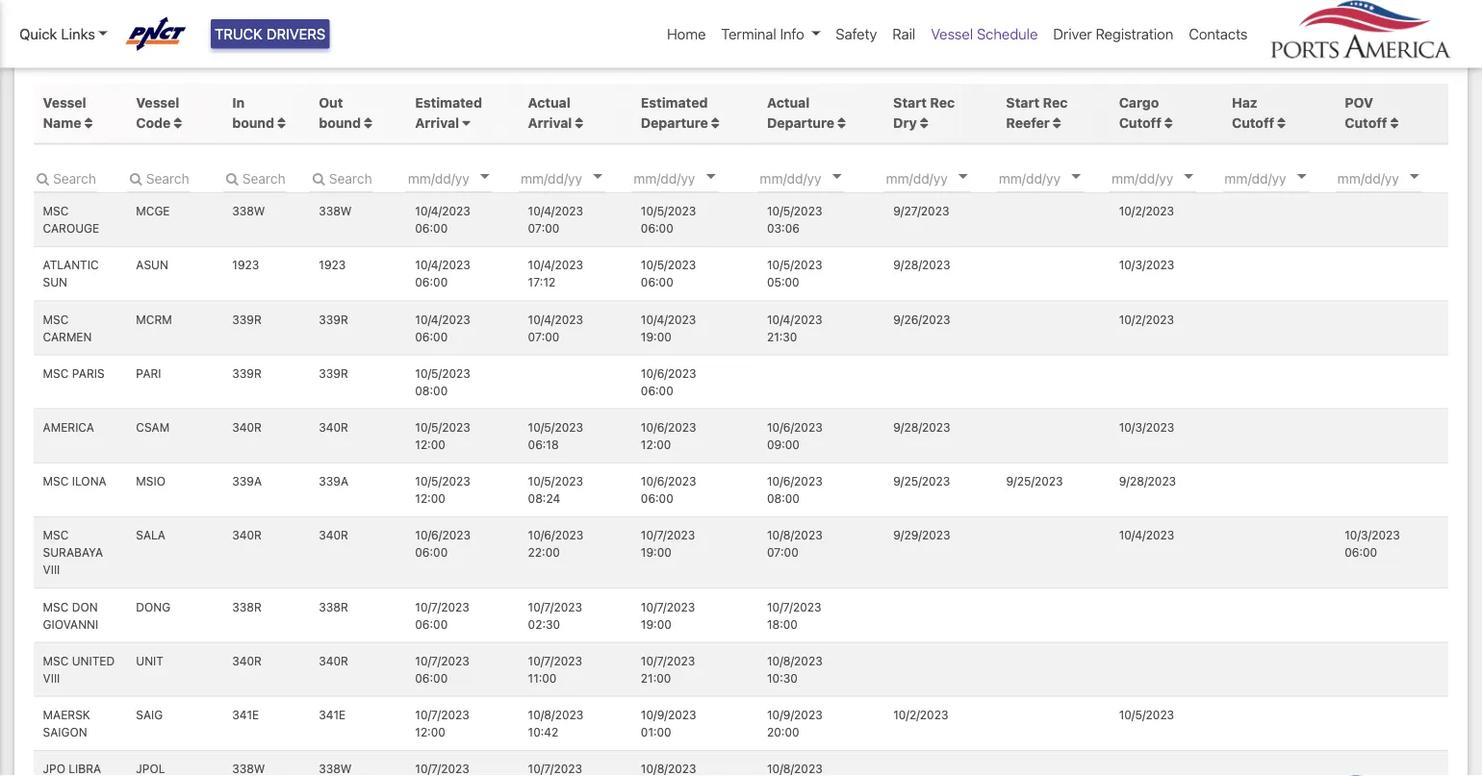 Task type: vqa. For each thing, say whether or not it's contained in the screenshot.
fifth MSC from the bottom
yes



Task type: describe. For each thing, give the bounding box(es) containing it.
home
[[667, 25, 706, 42]]

libra
[[69, 763, 101, 776]]

open calendar image for 5th mm/dd/yy field from left
[[958, 174, 968, 179]]

paris
[[72, 367, 104, 380]]

2 vertical spatial 10/3/2023
[[1345, 529, 1400, 542]]

out
[[319, 95, 343, 111]]

united
[[72, 654, 115, 668]]

in bound
[[232, 95, 278, 131]]

saigon
[[43, 726, 87, 739]]

mm/dd/yy field for 1st open calendar icon from the left
[[519, 164, 634, 192]]

10/5/2023 08:00
[[415, 367, 470, 398]]

atlantic sun
[[43, 259, 99, 289]]

dong
[[136, 600, 171, 614]]

10/7/2023 19:00 for 10/7/2023
[[641, 600, 695, 631]]

10/8/2023 down 20:00
[[767, 763, 823, 776]]

schedule
[[977, 25, 1038, 42]]

asun
[[136, 259, 168, 272]]

haz
[[1232, 95, 1258, 111]]

10/5/2023 08:24
[[528, 475, 583, 506]]

home link
[[659, 15, 714, 52]]

10/6/2023 06:00 for 10/5/2023 12:00
[[641, 475, 696, 506]]

csam
[[136, 421, 170, 434]]

08:00 for 10/6/2023 08:00
[[767, 492, 800, 506]]

10/8/2023 10:42
[[528, 709, 583, 739]]

10/4/2023 07:00 for 10/5/2023
[[528, 204, 583, 235]]

07:00 for 10/5/2023 06:00
[[528, 222, 559, 235]]

driver registration link
[[1046, 15, 1181, 52]]

rail
[[892, 25, 916, 42]]

pov cutoff
[[1345, 95, 1387, 131]]

03:06
[[767, 222, 800, 235]]

saig
[[136, 709, 163, 722]]

arrival for estimated arrival
[[415, 115, 459, 131]]

07:00 for 10/4/2023 19:00
[[528, 330, 559, 343]]

9/27/2023
[[893, 204, 949, 218]]

quick links link
[[19, 23, 108, 45]]

1 338r from the left
[[232, 600, 262, 614]]

driver
[[1053, 25, 1092, 42]]

12:00 for 10/8/2023 10:42
[[415, 726, 445, 739]]

mm/dd/yy field for first open calendar icon from the right
[[1223, 164, 1338, 192]]

9/28/2023 for 10/5/2023
[[893, 259, 951, 272]]

10/5/2023 05:00
[[767, 259, 822, 289]]

10/9/2023 for 20:00
[[767, 709, 823, 722]]

msc ilona
[[43, 475, 106, 488]]

maersk saigon
[[43, 709, 90, 739]]

atlantic
[[43, 259, 99, 272]]

departure for estimated
[[641, 115, 708, 131]]

06:18
[[528, 438, 559, 452]]

dry
[[893, 115, 917, 131]]

11:00
[[528, 672, 557, 685]]

safety
[[836, 25, 877, 42]]

10/5/2023 12:00 for 08:24
[[415, 475, 470, 506]]

20:00
[[767, 726, 799, 739]]

maersk
[[43, 709, 90, 722]]

1 9/25/2023 from the left
[[893, 475, 950, 488]]

registration
[[1096, 25, 1174, 42]]

10/7/2023 06:00 for 11:00
[[415, 654, 469, 685]]

10/3/2023 06:00
[[1345, 529, 1400, 560]]

10/5/2023 06:00 for 10/4/2023 17:12
[[641, 259, 696, 289]]

start for dry
[[893, 95, 927, 111]]

msio
[[136, 475, 165, 488]]

2 338r from the left
[[319, 600, 348, 614]]

msc carmen
[[43, 313, 92, 343]]

1 339a from the left
[[232, 475, 262, 488]]

10/5/2023 06:18
[[528, 421, 583, 452]]

09:00
[[767, 438, 800, 452]]

mm/dd/yy field for fourth open calendar icon from left
[[997, 164, 1112, 192]]

jpol
[[136, 763, 165, 776]]

msc surabaya viii
[[43, 529, 103, 577]]

10/8/2023 for 07:00
[[767, 529, 823, 542]]

10/4/2023 21:30
[[767, 313, 822, 343]]

1 341e from the left
[[232, 709, 259, 722]]

pari
[[136, 367, 161, 380]]

msc don giovanni
[[43, 600, 98, 631]]

vessel for schedule
[[931, 25, 973, 42]]

10/8/2023 07:00
[[767, 529, 823, 560]]

msc for msc don giovanni
[[43, 600, 69, 614]]

carouge
[[43, 222, 99, 235]]

10/8/2023 down '01:00'
[[641, 763, 696, 776]]

10/7/2023 18:00
[[767, 600, 821, 631]]

unit
[[136, 654, 164, 668]]

msc for msc surabaya viii
[[43, 529, 69, 542]]

10/4/2023 06:00 for 338w
[[415, 204, 470, 235]]

rail link
[[885, 15, 923, 52]]

17:12
[[528, 276, 556, 289]]

10/8/2023 10:30
[[767, 654, 823, 685]]

9 mm/dd/yy field from the left
[[1336, 164, 1451, 192]]

19:00 for 10/6/2023 22:00
[[641, 546, 672, 560]]

rec for start rec reefer
[[1043, 95, 1068, 111]]

bound for in
[[232, 115, 274, 131]]

download image
[[1290, 25, 1304, 40]]

10/4/2023 19:00
[[641, 313, 696, 343]]

msc united viii
[[43, 654, 115, 685]]

contacts
[[1189, 25, 1248, 42]]

10:30
[[767, 672, 798, 685]]

truck
[[215, 25, 263, 42]]

12:00 for 10/5/2023 06:18
[[415, 438, 445, 452]]

cargo cutoff
[[1119, 95, 1162, 131]]



Task type: locate. For each thing, give the bounding box(es) containing it.
2 10/7/2023 06:00 from the top
[[415, 654, 469, 685]]

7 msc from the top
[[43, 654, 69, 668]]

open calendar image for first mm/dd/yy field from the right
[[1410, 174, 1419, 179]]

1 horizontal spatial 338r
[[319, 600, 348, 614]]

1 vertical spatial 07:00
[[528, 330, 559, 343]]

0 horizontal spatial arrival
[[415, 115, 459, 131]]

19:00 inside 10/4/2023 19:00
[[641, 330, 672, 343]]

1 open calendar image from the left
[[593, 174, 603, 179]]

reefer
[[1006, 115, 1050, 131]]

mm/dd/yy field down reefer on the right top of the page
[[997, 164, 1112, 192]]

0 vertical spatial 19:00
[[641, 330, 672, 343]]

3 10/4/2023 06:00 from the top
[[415, 313, 470, 343]]

2 19:00 from the top
[[641, 546, 672, 560]]

0 vertical spatial 10/6/2023 06:00
[[641, 367, 696, 398]]

msc inside msc surabaya viii
[[43, 529, 69, 542]]

viii for msc united viii
[[43, 672, 60, 685]]

1 horizontal spatial 339a
[[319, 475, 348, 488]]

bound inside out bound
[[319, 115, 361, 131]]

0 vertical spatial 08:00
[[415, 384, 448, 398]]

msc up surabaya
[[43, 529, 69, 542]]

actual for actual departure
[[767, 95, 810, 111]]

0 horizontal spatial 08:00
[[415, 384, 448, 398]]

0 horizontal spatial vessel
[[43, 95, 86, 111]]

4 mm/dd/yy field from the left
[[758, 164, 873, 192]]

0 horizontal spatial 10/9/2023
[[641, 709, 696, 722]]

9/29/2023
[[893, 529, 950, 542]]

info
[[780, 25, 804, 42]]

1 vertical spatial 9/28/2023
[[893, 421, 951, 434]]

mm/dd/yy field down pov cutoff
[[1336, 164, 1451, 192]]

cutoff for cargo
[[1119, 115, 1162, 131]]

07:00 down '17:12'
[[528, 330, 559, 343]]

msc for msc paris
[[43, 367, 69, 380]]

0 vertical spatial 9/28/2023
[[893, 259, 951, 272]]

vessel schedule
[[931, 25, 1038, 42]]

in
[[232, 95, 245, 111]]

339r
[[232, 313, 262, 326], [319, 313, 348, 326], [232, 367, 262, 380], [319, 367, 348, 380]]

start rec dry
[[893, 95, 955, 131]]

10/7/2023 19:00 for 10/6/2023
[[641, 529, 695, 560]]

msc up giovanni
[[43, 600, 69, 614]]

1 estimated from the left
[[415, 95, 482, 111]]

cutoff
[[1119, 115, 1162, 131], [1232, 115, 1274, 131], [1345, 115, 1387, 131]]

don
[[72, 600, 98, 614]]

10/9/2023
[[641, 709, 696, 722], [767, 709, 823, 722]]

1 horizontal spatial open calendar image
[[958, 174, 968, 179]]

estimated arrival
[[415, 95, 482, 131]]

1 horizontal spatial estimated
[[641, 95, 708, 111]]

contacts link
[[1181, 15, 1256, 52]]

departure
[[641, 115, 708, 131], [767, 115, 834, 131]]

msc paris
[[43, 367, 104, 380]]

departure down info
[[767, 115, 834, 131]]

0 horizontal spatial start
[[893, 95, 927, 111]]

1 actual from the left
[[528, 95, 571, 111]]

msc left ilona on the bottom
[[43, 475, 69, 488]]

1 mm/dd/yy field from the left
[[406, 164, 521, 192]]

mm/dd/yy field for 5th open calendar icon from the left
[[1110, 164, 1225, 192]]

code
[[136, 115, 171, 131]]

0 horizontal spatial 1923
[[232, 259, 259, 272]]

estimated departure
[[641, 95, 708, 131]]

08:00
[[415, 384, 448, 398], [767, 492, 800, 506]]

mm/dd/yy field down actual arrival
[[519, 164, 634, 192]]

2 vertical spatial 10/2/2023
[[893, 709, 948, 722]]

None field
[[34, 164, 97, 192], [127, 164, 190, 192], [223, 164, 287, 192], [310, 164, 373, 192], [34, 164, 97, 192], [127, 164, 190, 192], [223, 164, 287, 192], [310, 164, 373, 192]]

10/5/2023 06:00
[[641, 204, 696, 235], [641, 259, 696, 289]]

1 vertical spatial 10/4/2023 07:00
[[528, 313, 583, 343]]

2 1923 from the left
[[319, 259, 346, 272]]

10/7/2023 11:00
[[528, 654, 582, 685]]

10/3/2023
[[1119, 259, 1174, 272], [1119, 421, 1174, 434], [1345, 529, 1400, 542]]

10/9/2023 20:00
[[767, 709, 823, 739]]

3 mm/dd/yy field from the left
[[632, 164, 747, 192]]

3 cutoff from the left
[[1345, 115, 1387, 131]]

mm/dd/yy field for 2nd open calendar icon
[[632, 164, 747, 192]]

2 339a from the left
[[319, 475, 348, 488]]

1 horizontal spatial arrival
[[528, 115, 572, 131]]

4 open calendar image from the left
[[1071, 174, 1081, 179]]

7 mm/dd/yy field from the left
[[1110, 164, 1225, 192]]

bound for out
[[319, 115, 361, 131]]

10/7/2023 02:30
[[528, 600, 582, 631]]

msc left paris
[[43, 367, 69, 380]]

2 mm/dd/yy field from the left
[[519, 164, 634, 192]]

0 horizontal spatial cutoff
[[1119, 115, 1162, 131]]

0 vertical spatial 10/4/2023 06:00
[[415, 204, 470, 235]]

mm/dd/yy field down estimated departure
[[632, 164, 747, 192]]

viii up maersk
[[43, 672, 60, 685]]

6 mm/dd/yy field from the left
[[997, 164, 1112, 192]]

msc inside "msc united viii"
[[43, 654, 69, 668]]

3 msc from the top
[[43, 367, 69, 380]]

1 10/5/2023 12:00 from the top
[[415, 421, 470, 452]]

start up reefer on the right top of the page
[[1006, 95, 1040, 111]]

mm/dd/yy field
[[406, 164, 521, 192], [519, 164, 634, 192], [632, 164, 747, 192], [758, 164, 873, 192], [884, 164, 1000, 192], [997, 164, 1112, 192], [1110, 164, 1225, 192], [1223, 164, 1338, 192], [1336, 164, 1451, 192]]

10/4/2023 06:00 for 1923
[[415, 259, 470, 289]]

actual arrival
[[528, 95, 572, 131]]

0 horizontal spatial rec
[[930, 95, 955, 111]]

mm/dd/yy field down the 'haz cutoff'
[[1223, 164, 1338, 192]]

10/9/2023 for 01:00
[[641, 709, 696, 722]]

0 horizontal spatial bound
[[232, 115, 274, 131]]

2 open calendar image from the left
[[706, 174, 716, 179]]

cargo
[[1119, 95, 1159, 111]]

2 open calendar image from the left
[[958, 174, 968, 179]]

1 horizontal spatial actual
[[767, 95, 810, 111]]

10/5/2023 12:00
[[415, 421, 470, 452], [415, 475, 470, 506]]

1 departure from the left
[[641, 115, 708, 131]]

viii inside "msc united viii"
[[43, 672, 60, 685]]

1 horizontal spatial cutoff
[[1232, 115, 1274, 131]]

2 start from the left
[[1006, 95, 1040, 111]]

viii down surabaya
[[43, 564, 60, 577]]

giovanni
[[43, 618, 98, 631]]

1 horizontal spatial rec
[[1043, 95, 1068, 111]]

1 10/4/2023 06:00 from the top
[[415, 204, 470, 235]]

estimated for arrival
[[415, 95, 482, 111]]

12:00 inside 10/6/2023 12:00
[[641, 438, 671, 452]]

19:00 for 10/4/2023 07:00
[[641, 330, 672, 343]]

0 vertical spatial 10/2/2023
[[1119, 204, 1174, 218]]

341e
[[232, 709, 259, 722], [319, 709, 346, 722]]

1 bound from the left
[[232, 115, 274, 131]]

terminal info link
[[714, 15, 828, 52]]

vessel schedule link
[[923, 15, 1046, 52]]

open calendar image for ninth mm/dd/yy field from right
[[480, 174, 490, 179]]

5 mm/dd/yy field from the left
[[884, 164, 1000, 192]]

driver registration
[[1053, 25, 1174, 42]]

21:00
[[641, 672, 671, 685]]

actual inside actual departure
[[767, 95, 810, 111]]

2 vertical spatial 9/28/2023
[[1119, 475, 1176, 488]]

10/9/2023 01:00
[[641, 709, 696, 739]]

08:00 inside 10/5/2023 08:00
[[415, 384, 448, 398]]

0 vertical spatial viii
[[43, 564, 60, 577]]

carmen
[[43, 330, 92, 343]]

viii for msc surabaya viii
[[43, 564, 60, 577]]

10/3/2023 for 10/5/2023
[[1119, 259, 1174, 272]]

4 msc from the top
[[43, 475, 69, 488]]

arrival
[[415, 115, 459, 131], [528, 115, 572, 131]]

vessel up name
[[43, 95, 86, 111]]

9/26/2023
[[893, 313, 950, 326]]

0 vertical spatial 10/4/2023 07:00
[[528, 204, 583, 235]]

rec inside start rec dry
[[930, 95, 955, 111]]

338w
[[232, 204, 265, 218], [319, 204, 352, 218], [232, 763, 265, 776], [319, 763, 352, 776]]

0 vertical spatial 10/5/2023 12:00
[[415, 421, 470, 452]]

10/4/2023 07:00 for 10/4/2023
[[528, 313, 583, 343]]

10/5/2023 06:00 for 10/4/2023 07:00
[[641, 204, 696, 235]]

10/5/2023 12:00 for 06:18
[[415, 421, 470, 452]]

2 10/7/2023 19:00 from the top
[[641, 600, 695, 631]]

1 vertical spatial 10/6/2023 06:00
[[641, 475, 696, 506]]

actual departure
[[767, 95, 834, 131]]

0 vertical spatial 10/3/2023
[[1119, 259, 1174, 272]]

5 msc from the top
[[43, 529, 69, 542]]

1 vertical spatial viii
[[43, 672, 60, 685]]

viii
[[43, 564, 60, 577], [43, 672, 60, 685]]

viii inside msc surabaya viii
[[43, 564, 60, 577]]

10/2/2023 for 9/26/2023
[[1119, 313, 1174, 326]]

9/28/2023 for 10/6/2023
[[893, 421, 951, 434]]

10/9/2023 up 20:00
[[767, 709, 823, 722]]

haz cutoff
[[1232, 95, 1274, 131]]

msc for msc united viii
[[43, 654, 69, 668]]

1 10/4/2023 07:00 from the top
[[528, 204, 583, 235]]

2 estimated from the left
[[641, 95, 708, 111]]

3 open calendar image from the left
[[1410, 174, 1419, 179]]

mm/dd/yy field down the estimated arrival
[[406, 164, 521, 192]]

05:00
[[767, 276, 799, 289]]

10/7/2023 21:00
[[641, 654, 695, 685]]

10/3/2023 for 10/6/2023
[[1119, 421, 1174, 434]]

10/6/2023 06:00 for 10/5/2023 08:00
[[641, 367, 696, 398]]

start inside start rec reefer
[[1006, 95, 1040, 111]]

rec up reefer on the right top of the page
[[1043, 95, 1068, 111]]

terminal
[[721, 25, 776, 42]]

msc for msc carmen
[[43, 313, 69, 326]]

2 341e from the left
[[319, 709, 346, 722]]

2 vertical spatial 07:00
[[767, 546, 799, 560]]

10/2/2023 for 9/27/2023
[[1119, 204, 1174, 218]]

21:30
[[767, 330, 797, 343]]

rec down vessel schedule
[[930, 95, 955, 111]]

bound down out
[[319, 115, 361, 131]]

actual for actual arrival
[[528, 95, 571, 111]]

pov
[[1345, 95, 1373, 111]]

08:00 inside 10/6/2023 08:00
[[767, 492, 800, 506]]

08:00 for 10/5/2023 08:00
[[415, 384, 448, 398]]

10/8/2023 for 10:42
[[528, 709, 583, 722]]

2 bound from the left
[[319, 115, 361, 131]]

07:00 up '10/7/2023 18:00'
[[767, 546, 799, 560]]

10/4/2023 07:00 down '17:12'
[[528, 313, 583, 343]]

2 9/25/2023 from the left
[[1006, 475, 1063, 488]]

bound inside in bound
[[232, 115, 274, 131]]

18:00
[[767, 618, 798, 631]]

1 vertical spatial 08:00
[[767, 492, 800, 506]]

cutoff down cargo
[[1119, 115, 1162, 131]]

name
[[43, 115, 81, 131]]

2 actual from the left
[[767, 95, 810, 111]]

10/4/2023 07:00
[[528, 204, 583, 235], [528, 313, 583, 343]]

1 start from the left
[[893, 95, 927, 111]]

1 vertical spatial 10/7/2023 06:00
[[415, 654, 469, 685]]

actual inside actual arrival
[[528, 95, 571, 111]]

1 horizontal spatial vessel
[[136, 95, 179, 111]]

1 rec from the left
[[930, 95, 955, 111]]

rec inside start rec reefer
[[1043, 95, 1068, 111]]

1 horizontal spatial 1923
[[319, 259, 346, 272]]

cutoff down haz on the right top
[[1232, 115, 1274, 131]]

2 horizontal spatial vessel
[[931, 25, 973, 42]]

2 10/5/2023 06:00 from the top
[[641, 259, 696, 289]]

surabaya
[[43, 546, 103, 560]]

jpo libra
[[43, 763, 101, 776]]

2 10/9/2023 from the left
[[767, 709, 823, 722]]

10:42
[[528, 726, 558, 739]]

3 open calendar image from the left
[[832, 174, 842, 179]]

10/8/2023 down 10/6/2023 08:00
[[767, 529, 823, 542]]

2 vertical spatial 19:00
[[641, 618, 672, 631]]

cutoff for pov
[[1345, 115, 1387, 131]]

2 rec from the left
[[1043, 95, 1068, 111]]

bound down the in
[[232, 115, 274, 131]]

estimated for departure
[[641, 95, 708, 111]]

3 19:00 from the top
[[641, 618, 672, 631]]

mcrm
[[136, 313, 172, 326]]

1 horizontal spatial bound
[[319, 115, 361, 131]]

msc
[[43, 204, 69, 218], [43, 313, 69, 326], [43, 367, 69, 380], [43, 475, 69, 488], [43, 529, 69, 542], [43, 600, 69, 614], [43, 654, 69, 668]]

1 viii from the top
[[43, 564, 60, 577]]

2 arrival from the left
[[528, 115, 572, 131]]

cutoff down pov
[[1345, 115, 1387, 131]]

10/5/2023 03:06
[[767, 204, 822, 235]]

vessel right rail link
[[931, 25, 973, 42]]

vessel code
[[136, 95, 179, 131]]

0 horizontal spatial actual
[[528, 95, 571, 111]]

06:00
[[415, 222, 448, 235], [641, 222, 673, 235], [415, 276, 448, 289], [641, 276, 673, 289], [415, 330, 448, 343], [641, 384, 673, 398], [641, 492, 673, 506], [415, 546, 448, 560], [1345, 546, 1377, 560], [415, 618, 448, 631], [415, 672, 448, 685]]

bound
[[232, 115, 274, 131], [319, 115, 361, 131]]

msc carouge
[[43, 204, 99, 235]]

1 horizontal spatial 08:00
[[767, 492, 800, 506]]

1 19:00 from the top
[[641, 330, 672, 343]]

msc inside msc carouge
[[43, 204, 69, 218]]

msc for msc ilona
[[43, 475, 69, 488]]

start rec reefer
[[1006, 95, 1068, 131]]

jpo
[[43, 763, 65, 776]]

1 10/5/2023 06:00 from the top
[[641, 204, 696, 235]]

mcge
[[136, 204, 170, 218]]

truck drivers
[[215, 25, 326, 42]]

1 vertical spatial 10/2/2023
[[1119, 313, 1174, 326]]

12:00 for 10/5/2023 08:24
[[415, 492, 445, 506]]

vessel inside 'link'
[[931, 25, 973, 42]]

vessel for name
[[43, 95, 86, 111]]

1 vertical spatial 10/5/2023 12:00
[[415, 475, 470, 506]]

1 vertical spatial 19:00
[[641, 546, 672, 560]]

10/6/2023 22:00
[[528, 529, 583, 560]]

estimated inside estimated departure
[[641, 95, 708, 111]]

mm/dd/yy field up 10/5/2023 03:06
[[758, 164, 873, 192]]

1 10/9/2023 from the left
[[641, 709, 696, 722]]

1 horizontal spatial 9/25/2023
[[1006, 475, 1063, 488]]

2 10/4/2023 07:00 from the top
[[528, 313, 583, 343]]

vessel for code
[[136, 95, 179, 111]]

msc for msc carouge
[[43, 204, 69, 218]]

2 10/5/2023 12:00 from the top
[[415, 475, 470, 506]]

1 10/7/2023 19:00 from the top
[[641, 529, 695, 560]]

start up dry
[[893, 95, 927, 111]]

2 vertical spatial 10/6/2023 06:00
[[415, 529, 471, 560]]

1 open calendar image from the left
[[480, 174, 490, 179]]

10/9/2023 up '01:00'
[[641, 709, 696, 722]]

8 mm/dd/yy field from the left
[[1223, 164, 1338, 192]]

1 vertical spatial 10/4/2023 06:00
[[415, 259, 470, 289]]

mm/dd/yy field for third open calendar icon from left
[[758, 164, 873, 192]]

10/6/2023 06:00
[[641, 367, 696, 398], [641, 475, 696, 506], [415, 529, 471, 560]]

10/8/2023 up the 10:42
[[528, 709, 583, 722]]

0 vertical spatial 10/7/2023 19:00
[[641, 529, 695, 560]]

10/6/2023 09:00
[[767, 421, 823, 452]]

mm/dd/yy field up 9/27/2023
[[884, 164, 1000, 192]]

10/4/2023 17:12
[[528, 259, 583, 289]]

msc inside msc carmen
[[43, 313, 69, 326]]

vessel name
[[43, 95, 86, 131]]

1 arrival from the left
[[415, 115, 459, 131]]

10/7/2023 12:00
[[415, 709, 469, 739]]

2 msc from the top
[[43, 313, 69, 326]]

open calendar image
[[593, 174, 603, 179], [706, 174, 716, 179], [832, 174, 842, 179], [1071, 174, 1081, 179], [1184, 174, 1194, 179], [1297, 174, 1307, 179]]

10/4/2023
[[415, 204, 470, 218], [528, 204, 583, 218], [415, 259, 470, 272], [528, 259, 583, 272], [415, 313, 470, 326], [528, 313, 583, 326], [641, 313, 696, 326], [767, 313, 822, 326], [1119, 529, 1174, 542]]

0 vertical spatial 07:00
[[528, 222, 559, 235]]

sun
[[43, 276, 67, 289]]

1 10/7/2023 06:00 from the top
[[415, 600, 469, 631]]

quick links
[[19, 25, 95, 42]]

arrival inside the estimated arrival
[[415, 115, 459, 131]]

0 horizontal spatial 9/25/2023
[[893, 475, 950, 488]]

1 horizontal spatial 341e
[[319, 709, 346, 722]]

2 departure from the left
[[767, 115, 834, 131]]

1 vertical spatial 10/5/2023 06:00
[[641, 259, 696, 289]]

arrival for actual arrival
[[528, 115, 572, 131]]

2 10/4/2023 06:00 from the top
[[415, 259, 470, 289]]

mm/dd/yy field down 'cargo cutoff'
[[1110, 164, 1225, 192]]

1 1923 from the left
[[232, 259, 259, 272]]

msc up the carmen at the top left of the page
[[43, 313, 69, 326]]

0 horizontal spatial 341e
[[232, 709, 259, 722]]

2 horizontal spatial open calendar image
[[1410, 174, 1419, 179]]

start inside start rec dry
[[893, 95, 927, 111]]

msc left united
[[43, 654, 69, 668]]

2 viii from the top
[[43, 672, 60, 685]]

338r
[[232, 600, 262, 614], [319, 600, 348, 614]]

msc up the carouge on the left
[[43, 204, 69, 218]]

0 vertical spatial 10/7/2023 06:00
[[415, 600, 469, 631]]

12:00 inside 10/7/2023 12:00
[[415, 726, 445, 739]]

open calendar image
[[480, 174, 490, 179], [958, 174, 968, 179], [1410, 174, 1419, 179]]

2 cutoff from the left
[[1232, 115, 1274, 131]]

out bound
[[319, 95, 364, 131]]

10/5/2023
[[641, 204, 696, 218], [767, 204, 822, 218], [641, 259, 696, 272], [767, 259, 822, 272], [415, 367, 470, 380], [415, 421, 470, 434], [528, 421, 583, 434], [415, 475, 470, 488], [528, 475, 583, 488], [1119, 709, 1174, 722]]

340r
[[232, 421, 262, 434], [319, 421, 348, 434], [232, 529, 262, 542], [319, 529, 348, 542], [232, 654, 262, 668], [319, 654, 348, 668]]

5 open calendar image from the left
[[1184, 174, 1194, 179]]

2 horizontal spatial cutoff
[[1345, 115, 1387, 131]]

1 cutoff from the left
[[1119, 115, 1162, 131]]

0 horizontal spatial departure
[[641, 115, 708, 131]]

9/28/2023
[[893, 259, 951, 272], [893, 421, 951, 434], [1119, 475, 1176, 488]]

cutoff for haz
[[1232, 115, 1274, 131]]

0 horizontal spatial 339a
[[232, 475, 262, 488]]

1 horizontal spatial start
[[1006, 95, 1040, 111]]

departure for actual
[[767, 115, 834, 131]]

2 vertical spatial 10/4/2023 06:00
[[415, 313, 470, 343]]

6 msc from the top
[[43, 600, 69, 614]]

0 horizontal spatial 338r
[[232, 600, 262, 614]]

07:00 inside "10/8/2023 07:00"
[[767, 546, 799, 560]]

1 msc from the top
[[43, 204, 69, 218]]

rec for start rec dry
[[930, 95, 955, 111]]

01:00
[[641, 726, 671, 739]]

02:30
[[528, 618, 560, 631]]

1 vertical spatial 10/3/2023
[[1119, 421, 1174, 434]]

start for reefer
[[1006, 95, 1040, 111]]

0 horizontal spatial open calendar image
[[480, 174, 490, 179]]

vessel up code
[[136, 95, 179, 111]]

10/4/2023 06:00 for 339r
[[415, 313, 470, 343]]

0 vertical spatial 10/5/2023 06:00
[[641, 204, 696, 235]]

07:00 up 10/4/2023 17:12
[[528, 222, 559, 235]]

10/8/2023 up 10:30
[[767, 654, 823, 668]]

1 vertical spatial 10/7/2023 19:00
[[641, 600, 695, 631]]

07:00
[[528, 222, 559, 235], [528, 330, 559, 343], [767, 546, 799, 560]]

6 open calendar image from the left
[[1297, 174, 1307, 179]]

ilona
[[72, 475, 106, 488]]

1 horizontal spatial 10/9/2023
[[767, 709, 823, 722]]

1 horizontal spatial departure
[[767, 115, 834, 131]]

06:00 inside 10/3/2023 06:00
[[1345, 546, 1377, 560]]

departure down home link
[[641, 115, 708, 131]]

10/7/2023 06:00 for 02:30
[[415, 600, 469, 631]]

10/4/2023 07:00 up 10/4/2023 17:12
[[528, 204, 583, 235]]

america
[[43, 421, 94, 434]]

msc inside msc don giovanni
[[43, 600, 69, 614]]

19:00 for 10/7/2023 02:30
[[641, 618, 672, 631]]

0 horizontal spatial estimated
[[415, 95, 482, 111]]

10/8/2023 for 10:30
[[767, 654, 823, 668]]

08:24
[[528, 492, 560, 506]]



